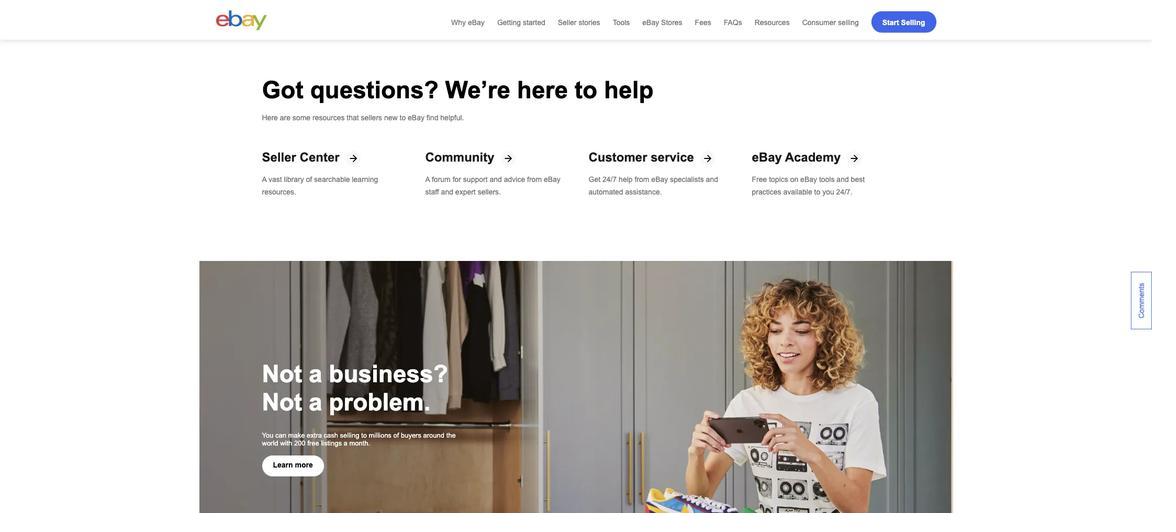 Task type: describe. For each thing, give the bounding box(es) containing it.
questions?
[[310, 77, 439, 104]]

searchable
[[314, 176, 350, 184]]

forum
[[432, 176, 451, 184]]

new
[[384, 114, 398, 122]]

got questions? we're here to help
[[262, 77, 654, 104]]

topics
[[770, 176, 789, 184]]

support
[[463, 176, 488, 184]]

with
[[280, 440, 292, 448]]

learning
[[352, 176, 378, 184]]

and inside 'free topics on ebay tools and best practices available to you 24/7.'
[[837, 176, 849, 184]]

advice
[[504, 176, 525, 184]]

get
[[589, 176, 601, 184]]

seller center link
[[262, 151, 340, 165]]

to inside you can make extra cash selling to millions of buyers around the world with 200 free listings a month.
[[361, 432, 367, 440]]

to right new
[[400, 114, 406, 122]]

tools link
[[613, 17, 630, 27]]

around
[[424, 432, 445, 440]]

you
[[262, 432, 274, 440]]

staff
[[426, 188, 439, 197]]

center
[[300, 151, 340, 165]]

faqs
[[724, 18, 743, 26]]

expert
[[456, 188, 476, 197]]

ebay right why
[[468, 18, 485, 26]]

seller for seller stories
[[558, 18, 577, 26]]

we're
[[446, 77, 511, 104]]

problem.
[[329, 389, 431, 416]]

stories
[[579, 18, 601, 26]]

a inside you can make extra cash selling to millions of buyers around the world with 200 free listings a month.
[[344, 440, 348, 448]]

ebay left stores
[[643, 18, 660, 26]]

ebay stores
[[643, 18, 683, 26]]

resources
[[755, 18, 790, 26]]

0 vertical spatial a
[[309, 361, 322, 388]]

community
[[426, 151, 495, 165]]

why ebay
[[452, 18, 485, 26]]

learn more link
[[262, 456, 324, 477]]

ebay inside 'free topics on ebay tools and best practices available to you 24/7.'
[[801, 176, 818, 184]]

got
[[262, 77, 304, 104]]

and up sellers.
[[490, 176, 502, 184]]

0 vertical spatial help
[[604, 77, 654, 104]]

customer service
[[589, 151, 695, 165]]

resources
[[313, 114, 345, 122]]

2 not from the top
[[262, 389, 302, 416]]

buyers
[[401, 432, 422, 440]]

started
[[523, 18, 546, 26]]

you
[[823, 188, 835, 197]]

faqs link
[[724, 17, 743, 27]]

ebay academy
[[752, 151, 841, 165]]

best
[[852, 176, 865, 184]]

month.
[[350, 440, 370, 448]]

getting started
[[498, 18, 546, 26]]

business?
[[329, 361, 448, 388]]

stores
[[662, 18, 683, 26]]

a vast library of searchable learning resources.
[[262, 176, 378, 197]]

here
[[517, 77, 568, 104]]

academy
[[786, 151, 841, 165]]

1 not from the top
[[262, 361, 302, 388]]

some
[[293, 114, 311, 122]]

a forum for support and advice from ebay staff and expert sellers.
[[426, 176, 561, 197]]

to inside 'free topics on ebay tools and best practices available to you 24/7.'
[[815, 188, 821, 197]]

ebay academy link
[[752, 151, 841, 165]]

24/7
[[603, 176, 617, 184]]

practices
[[752, 188, 782, 197]]

service
[[651, 151, 695, 165]]

the
[[447, 432, 456, 440]]

resources link
[[755, 17, 790, 27]]

free topics on ebay tools and best practices available to you 24/7.
[[752, 176, 865, 197]]

that
[[347, 114, 359, 122]]

getting started link
[[498, 17, 546, 27]]

getting
[[498, 18, 521, 26]]

24/7.
[[837, 188, 853, 197]]

learn more
[[273, 462, 313, 470]]

ebay up free
[[752, 151, 783, 165]]

resources.
[[262, 188, 296, 197]]

tools
[[613, 18, 630, 26]]



Task type: locate. For each thing, give the bounding box(es) containing it.
sellers.
[[478, 188, 501, 197]]

world
[[262, 440, 278, 448]]

from inside get 24/7 help from ebay specialists and automated assistance.
[[635, 176, 650, 184]]

a for seller center
[[262, 176, 267, 184]]

to
[[575, 77, 598, 104], [400, 114, 406, 122], [815, 188, 821, 197], [361, 432, 367, 440]]

millions
[[369, 432, 392, 440]]

help inside get 24/7 help from ebay specialists and automated assistance.
[[619, 176, 633, 184]]

and up 24/7.
[[837, 176, 849, 184]]

ebay up assistance.
[[652, 176, 669, 184]]

specialists
[[671, 176, 704, 184]]

why ebay link
[[452, 17, 485, 27]]

seller stories
[[558, 18, 601, 26]]

listings
[[321, 440, 342, 448]]

consumer
[[803, 18, 837, 26]]

1 vertical spatial of
[[394, 432, 399, 440]]

from right "advice"
[[527, 176, 542, 184]]

sellers
[[361, 114, 382, 122]]

of inside you can make extra cash selling to millions of buyers around the world with 200 free listings a month.
[[394, 432, 399, 440]]

1 vertical spatial a
[[309, 389, 322, 416]]

selling right the consumer
[[839, 18, 859, 26]]

and down the forum
[[441, 188, 454, 197]]

start selling link
[[872, 11, 937, 33]]

0 vertical spatial selling
[[839, 18, 859, 26]]

0 vertical spatial of
[[306, 176, 312, 184]]

0 horizontal spatial selling
[[340, 432, 360, 440]]

a
[[262, 176, 267, 184], [426, 176, 430, 184]]

to right "here"
[[575, 77, 598, 104]]

get 24/7 help from ebay specialists and automated assistance.
[[589, 176, 719, 197]]

comments link
[[1132, 272, 1153, 330]]

1 horizontal spatial selling
[[839, 18, 859, 26]]

of left 'buyers' at the bottom left
[[394, 432, 399, 440]]

cash
[[324, 432, 338, 440]]

ebay left find
[[408, 114, 425, 122]]

customer service link
[[589, 151, 695, 165]]

a up staff
[[426, 176, 430, 184]]

2 from from the left
[[635, 176, 650, 184]]

of right library
[[306, 176, 312, 184]]

a left vast
[[262, 176, 267, 184]]

1 vertical spatial not
[[262, 389, 302, 416]]

1 horizontal spatial from
[[635, 176, 650, 184]]

0 horizontal spatial seller
[[262, 151, 296, 165]]

seller
[[558, 18, 577, 26], [262, 151, 296, 165]]

can
[[276, 432, 287, 440]]

seller left 'stories'
[[558, 18, 577, 26]]

a for community
[[426, 176, 430, 184]]

more
[[295, 462, 313, 470]]

of
[[306, 176, 312, 184], [394, 432, 399, 440]]

and right the specialists
[[706, 176, 719, 184]]

here
[[262, 114, 278, 122]]

0 horizontal spatial of
[[306, 176, 312, 184]]

tools
[[820, 176, 835, 184]]

community link
[[426, 151, 495, 165]]

seller stories link
[[558, 17, 601, 27]]

library
[[284, 176, 304, 184]]

find
[[427, 114, 439, 122]]

and inside get 24/7 help from ebay specialists and automated assistance.
[[706, 176, 719, 184]]

customer
[[589, 151, 648, 165]]

200
[[294, 440, 306, 448]]

0 horizontal spatial from
[[527, 176, 542, 184]]

comments
[[1138, 283, 1147, 319]]

start
[[883, 18, 900, 26]]

a
[[309, 361, 322, 388], [309, 389, 322, 416], [344, 440, 348, 448]]

to left millions on the left bottom of the page
[[361, 432, 367, 440]]

assistance.
[[626, 188, 662, 197]]

automated
[[589, 188, 624, 197]]

available
[[784, 188, 813, 197]]

from inside a forum for support and advice from ebay staff and expert sellers.
[[527, 176, 542, 184]]

ebay inside get 24/7 help from ebay specialists and automated assistance.
[[652, 176, 669, 184]]

selling inside you can make extra cash selling to millions of buyers around the world with 200 free listings a month.
[[340, 432, 360, 440]]

extra
[[307, 432, 322, 440]]

not a business? not a problem.
[[262, 361, 448, 416]]

1 a from the left
[[262, 176, 267, 184]]

fees
[[695, 18, 712, 26]]

not a business? not a problem. image
[[199, 262, 954, 514]]

here are some resources that sellers new to ebay find helpful.
[[262, 114, 464, 122]]

vast
[[269, 176, 282, 184]]

ebay right "advice"
[[544, 176, 561, 184]]

seller for seller center
[[262, 151, 296, 165]]

seller center
[[262, 151, 340, 165]]

are
[[280, 114, 291, 122]]

1 horizontal spatial a
[[426, 176, 430, 184]]

0 vertical spatial seller
[[558, 18, 577, 26]]

ebay stores link
[[643, 17, 683, 27]]

1 horizontal spatial of
[[394, 432, 399, 440]]

selling
[[902, 18, 926, 26]]

for
[[453, 176, 461, 184]]

consumer selling
[[803, 18, 859, 26]]

and
[[490, 176, 502, 184], [706, 176, 719, 184], [837, 176, 849, 184], [441, 188, 454, 197]]

start selling
[[883, 18, 926, 26]]

from
[[527, 176, 542, 184], [635, 176, 650, 184]]

make
[[288, 432, 305, 440]]

1 vertical spatial seller
[[262, 151, 296, 165]]

free
[[752, 176, 768, 184]]

free
[[308, 440, 319, 448]]

1 vertical spatial help
[[619, 176, 633, 184]]

on
[[791, 176, 799, 184]]

fees link
[[695, 17, 712, 27]]

ebay inside a forum for support and advice from ebay staff and expert sellers.
[[544, 176, 561, 184]]

a inside a vast library of searchable learning resources.
[[262, 176, 267, 184]]

ebay
[[468, 18, 485, 26], [643, 18, 660, 26], [408, 114, 425, 122], [752, 151, 783, 165], [544, 176, 561, 184], [652, 176, 669, 184], [801, 176, 818, 184]]

0 horizontal spatial a
[[262, 176, 267, 184]]

you can make extra cash selling to millions of buyers around the world with 200 free listings a month.
[[262, 432, 456, 448]]

to left you
[[815, 188, 821, 197]]

learn
[[273, 462, 293, 470]]

seller up vast
[[262, 151, 296, 165]]

2 vertical spatial a
[[344, 440, 348, 448]]

consumer selling link
[[803, 17, 859, 27]]

of inside a vast library of searchable learning resources.
[[306, 176, 312, 184]]

selling right cash
[[340, 432, 360, 440]]

ebay right on
[[801, 176, 818, 184]]

1 vertical spatial selling
[[340, 432, 360, 440]]

1 horizontal spatial seller
[[558, 18, 577, 26]]

1 from from the left
[[527, 176, 542, 184]]

0 vertical spatial not
[[262, 361, 302, 388]]

selling
[[839, 18, 859, 26], [340, 432, 360, 440]]

2 a from the left
[[426, 176, 430, 184]]

from up assistance.
[[635, 176, 650, 184]]

a inside a forum for support and advice from ebay staff and expert sellers.
[[426, 176, 430, 184]]

helpful.
[[441, 114, 464, 122]]



Task type: vqa. For each thing, say whether or not it's contained in the screenshot.
the EcoFlow DELTA Pro 3600Wh Power Station Generator Certified Refurbished, LFP image
no



